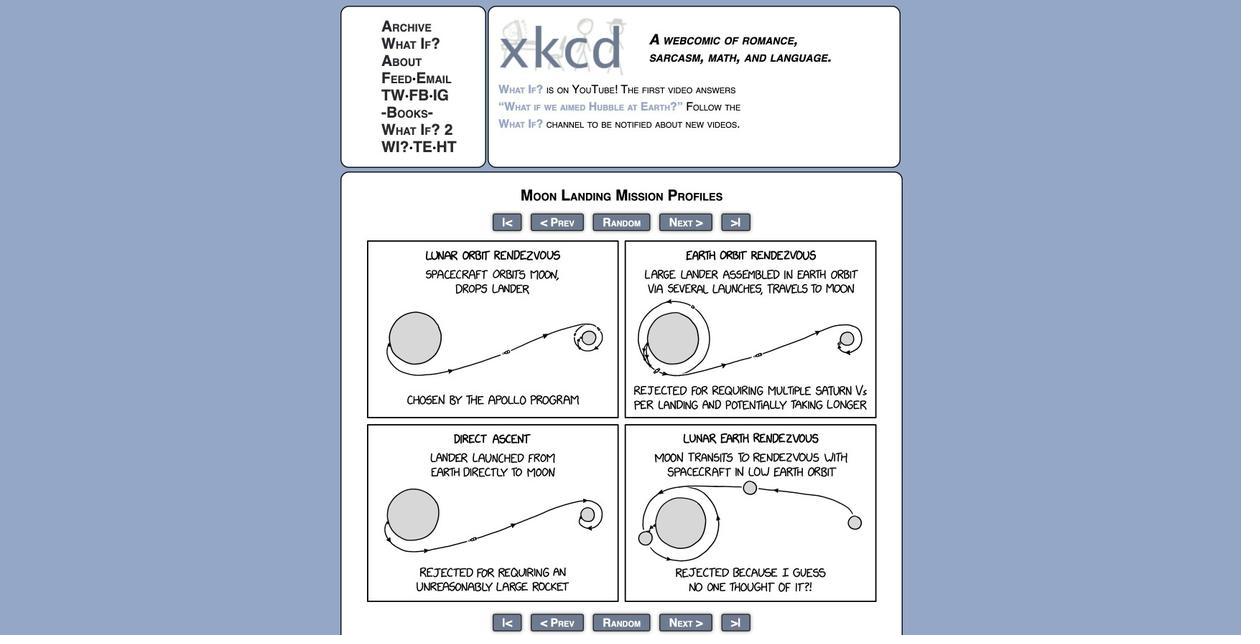 Task type: describe. For each thing, give the bounding box(es) containing it.
xkcd.com logo image
[[499, 17, 632, 76]]



Task type: locate. For each thing, give the bounding box(es) containing it.
moon landing mission profiles image
[[367, 241, 877, 603]]



